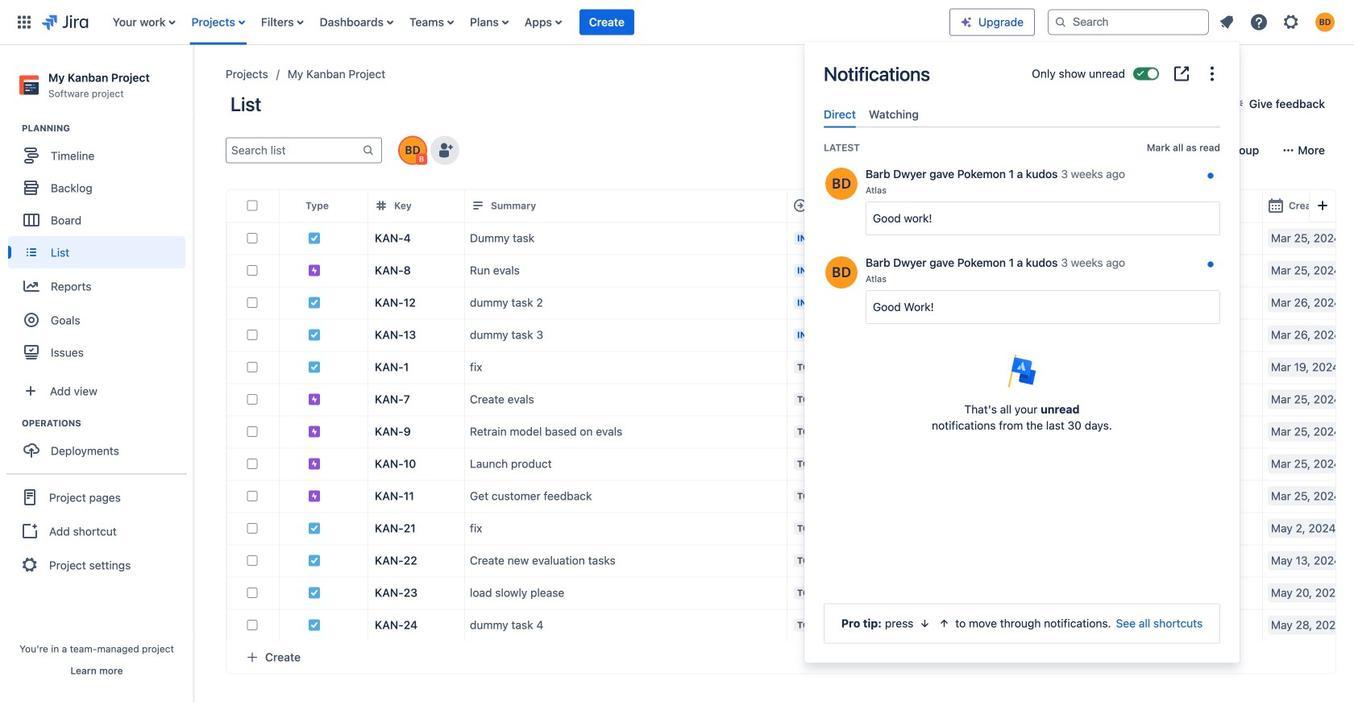 Task type: vqa. For each thing, say whether or not it's contained in the screenshot.
open icon
no



Task type: describe. For each thing, give the bounding box(es) containing it.
settings image
[[1282, 13, 1302, 32]]

goal image
[[24, 313, 39, 328]]

1 epic image from the top
[[308, 393, 321, 406]]

1 task image from the top
[[308, 328, 321, 341]]

your profile and settings image
[[1316, 13, 1335, 32]]

sidebar element
[[0, 45, 194, 702]]

0 horizontal spatial list
[[105, 0, 950, 45]]

epic image
[[308, 264, 321, 277]]

1 horizontal spatial list
[[1213, 8, 1345, 37]]

notifications image
[[1218, 13, 1237, 32]]

planning image
[[2, 119, 22, 138]]

2 task image from the top
[[308, 522, 321, 535]]

2 vertical spatial group
[[6, 474, 187, 588]]

operations image
[[2, 414, 22, 433]]

3 epic image from the top
[[308, 457, 321, 470]]

Search field
[[1048, 9, 1210, 35]]

4 task image from the top
[[308, 554, 321, 567]]

search image
[[1055, 16, 1068, 29]]



Task type: locate. For each thing, give the bounding box(es) containing it.
cell
[[884, 448, 1029, 480], [1029, 448, 1126, 480], [884, 480, 1029, 512], [1029, 480, 1126, 512], [1029, 512, 1126, 545], [1029, 545, 1126, 577]]

group for the planning icon
[[8, 122, 193, 374]]

0 vertical spatial more information about this user image
[[824, 166, 860, 201]]

1 vertical spatial group
[[8, 417, 193, 472]]

2 epic image from the top
[[308, 425, 321, 438]]

table
[[227, 190, 1355, 641]]

open notifications in a new tab image
[[1173, 64, 1192, 83]]

banner
[[0, 0, 1355, 45]]

task image
[[308, 232, 321, 245], [308, 296, 321, 309], [308, 361, 321, 374], [308, 554, 321, 567], [308, 587, 321, 599], [308, 619, 321, 632]]

2 more information about this user image from the top
[[824, 255, 860, 290]]

more image
[[1203, 64, 1223, 83]]

arrow down image
[[919, 617, 932, 630]]

0 vertical spatial heading
[[22, 122, 193, 135]]

None search field
[[1048, 9, 1210, 35]]

6 task image from the top
[[308, 619, 321, 632]]

list item
[[580, 0, 635, 45]]

more information about this user image
[[824, 166, 860, 201], [824, 255, 860, 290]]

Search list field
[[227, 139, 362, 162]]

2 heading from the top
[[22, 417, 193, 430]]

task image
[[308, 328, 321, 341], [308, 522, 321, 535]]

0 vertical spatial group
[[8, 122, 193, 374]]

1 vertical spatial task image
[[308, 522, 321, 535]]

heading for the planning icon
[[22, 122, 193, 135]]

2 task image from the top
[[308, 296, 321, 309]]

arrow up image
[[938, 617, 951, 630]]

1 vertical spatial more information about this user image
[[824, 255, 860, 290]]

dialog
[[805, 42, 1240, 663]]

help image
[[1250, 13, 1269, 32]]

4 epic image from the top
[[308, 490, 321, 503]]

5 task image from the top
[[308, 587, 321, 599]]

epic image
[[308, 393, 321, 406], [308, 425, 321, 438], [308, 457, 321, 470], [308, 490, 321, 503]]

sidebar navigation image
[[176, 65, 211, 97]]

jira image
[[42, 13, 89, 32], [42, 13, 89, 32]]

0 vertical spatial task image
[[308, 328, 321, 341]]

list
[[105, 0, 950, 45], [1213, 8, 1345, 37]]

primary element
[[10, 0, 950, 45]]

heading
[[22, 122, 193, 135], [22, 417, 193, 430]]

group
[[8, 122, 193, 374], [8, 417, 193, 472], [6, 474, 187, 588]]

1 task image from the top
[[308, 232, 321, 245]]

1 heading from the top
[[22, 122, 193, 135]]

appswitcher icon image
[[15, 13, 34, 32]]

tab list
[[818, 101, 1227, 128]]

1 vertical spatial heading
[[22, 417, 193, 430]]

group for "operations" image
[[8, 417, 193, 472]]

heading for "operations" image
[[22, 417, 193, 430]]

1 more information about this user image from the top
[[824, 166, 860, 201]]

3 task image from the top
[[308, 361, 321, 374]]



